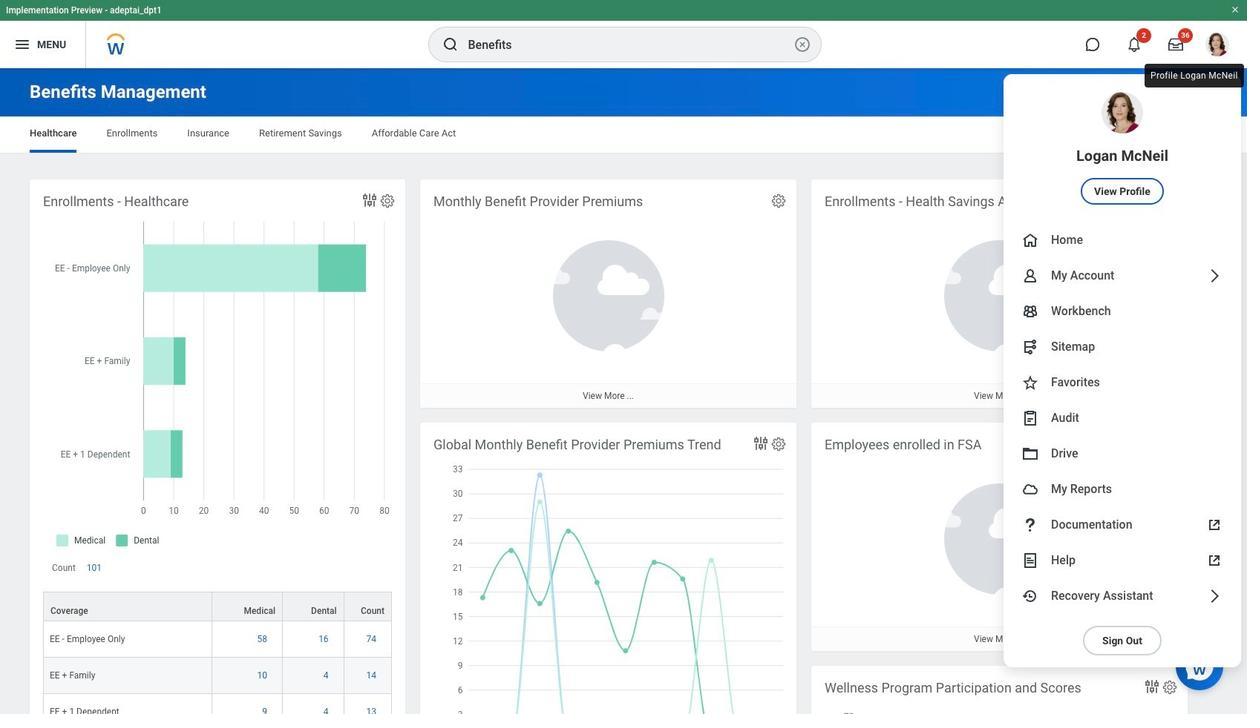 Task type: locate. For each thing, give the bounding box(es) containing it.
document image
[[1021, 552, 1039, 570]]

ext link image for question 'image'
[[1205, 517, 1223, 534]]

1 vertical spatial configure and view chart data image
[[752, 435, 770, 453]]

1 ext link image from the top
[[1205, 517, 1223, 534]]

menu item
[[1004, 74, 1241, 223], [1004, 223, 1241, 258], [1004, 258, 1241, 294], [1004, 294, 1241, 330], [1004, 330, 1241, 365], [1004, 365, 1241, 401], [1004, 401, 1241, 436], [1004, 436, 1241, 472], [1004, 472, 1241, 508], [1004, 508, 1241, 543], [1004, 543, 1241, 579], [1004, 579, 1241, 615]]

6 menu item from the top
[[1004, 365, 1241, 401]]

4 row from the top
[[43, 695, 392, 715]]

monthly benefit provider premiums element
[[420, 180, 796, 408]]

tooltip
[[1142, 61, 1247, 91]]

justify image
[[13, 36, 31, 53]]

menu
[[1004, 74, 1241, 668]]

10 menu item from the top
[[1004, 508, 1241, 543]]

wellness program participation and scores element
[[811, 667, 1188, 715]]

ext link image
[[1205, 517, 1223, 534], [1205, 552, 1223, 570]]

configure and view chart data image inside enrollments - healthcare element
[[361, 192, 379, 209]]

configure and view chart data image inside global monthly benefit provider premiums trend element
[[752, 435, 770, 453]]

12 menu item from the top
[[1004, 579, 1241, 615]]

2 menu item from the top
[[1004, 223, 1241, 258]]

1 vertical spatial ext link image
[[1205, 552, 1223, 570]]

5 menu item from the top
[[1004, 330, 1241, 365]]

1 horizontal spatial configure and view chart data image
[[752, 435, 770, 453]]

3 row from the top
[[43, 659, 392, 695]]

main content
[[0, 68, 1247, 715]]

contact card matrix manager image
[[1021, 303, 1039, 321]]

inbox large image
[[1168, 37, 1183, 52]]

4 menu item from the top
[[1004, 294, 1241, 330]]

configure and view chart data image
[[361, 192, 379, 209], [752, 435, 770, 453]]

0 horizontal spatial configure and view chart data image
[[361, 192, 379, 209]]

tab list
[[15, 117, 1232, 153]]

banner
[[0, 0, 1247, 668]]

row
[[43, 593, 392, 622], [43, 622, 392, 659], [43, 659, 392, 695], [43, 695, 392, 715]]

9 menu item from the top
[[1004, 472, 1241, 508]]

configure and view chart data image left configure global monthly benefit provider premiums trend icon
[[752, 435, 770, 453]]

0 vertical spatial configure and view chart data image
[[361, 192, 379, 209]]

0 vertical spatial ext link image
[[1205, 517, 1223, 534]]

employees enrolled in fsa element
[[811, 423, 1188, 652]]

configure monthly benefit provider premiums image
[[770, 193, 787, 209]]

configure and view chart data image left configure enrollments - healthcare icon
[[361, 192, 379, 209]]

Search Workday  search field
[[468, 28, 790, 61]]

1 row from the top
[[43, 593, 392, 622]]

2 ext link image from the top
[[1205, 552, 1223, 570]]

search image
[[441, 36, 459, 53]]



Task type: vqa. For each thing, say whether or not it's contained in the screenshot.
the "Employees enrolled in FSA" ELEMENT
yes



Task type: describe. For each thing, give the bounding box(es) containing it.
configure enrollments - healthcare image
[[379, 193, 396, 209]]

user image
[[1021, 267, 1039, 285]]

2 row from the top
[[43, 622, 392, 659]]

x circle image
[[793, 36, 811, 53]]

ext link image for document image
[[1205, 552, 1223, 570]]

8 menu item from the top
[[1004, 436, 1241, 472]]

1 menu item from the top
[[1004, 74, 1241, 223]]

close environment banner image
[[1231, 5, 1240, 14]]

paste image
[[1021, 410, 1039, 428]]

logan mcneil image
[[1205, 33, 1229, 56]]

configure global monthly benefit provider premiums trend image
[[770, 436, 787, 453]]

endpoints image
[[1021, 338, 1039, 356]]

enrollments - health savings accounts element
[[811, 180, 1188, 408]]

enrollments - healthcare element
[[30, 180, 405, 715]]

global monthly benefit provider premiums trend element
[[420, 423, 796, 715]]

configure and view chart data image for configure enrollments - healthcare icon
[[361, 192, 379, 209]]

configure this page image
[[1211, 83, 1229, 101]]

notifications large image
[[1127, 37, 1142, 52]]

configure and view chart data image for configure global monthly benefit provider premiums trend icon
[[752, 435, 770, 453]]

7 menu item from the top
[[1004, 401, 1241, 436]]

chevron right image
[[1205, 267, 1223, 285]]

3 menu item from the top
[[1004, 258, 1241, 294]]

question image
[[1021, 517, 1039, 534]]

folder open image
[[1021, 445, 1039, 463]]

11 menu item from the top
[[1004, 543, 1241, 579]]

avatar image
[[1021, 481, 1039, 499]]

home image
[[1021, 232, 1039, 249]]

star image
[[1021, 374, 1039, 392]]



